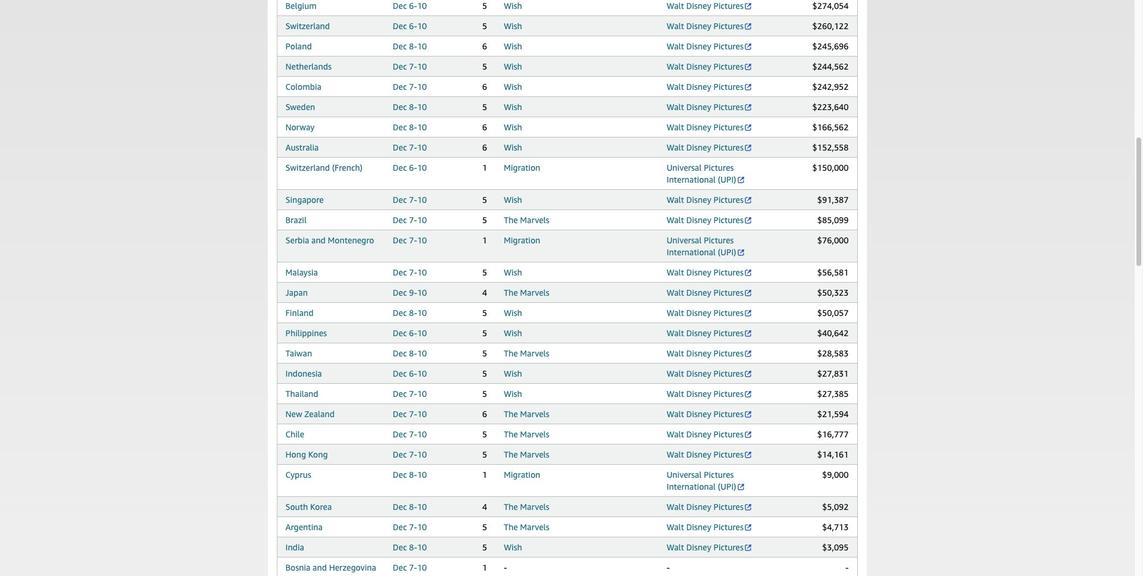 Task type: locate. For each thing, give the bounding box(es) containing it.
2 walt disney pictures from the top
[[667, 21, 744, 31]]

wish for finland
[[504, 308, 522, 318]]

1 vertical spatial universal
[[667, 235, 702, 245]]

australia link
[[285, 142, 319, 152]]

18 dec from the top
[[393, 369, 407, 379]]

6 dec 7-10 link from the top
[[393, 235, 427, 245]]

$14,161
[[817, 449, 849, 460]]

$27,385
[[817, 389, 849, 399]]

finland link
[[285, 308, 313, 318]]

wish link
[[504, 1, 522, 11], [504, 21, 522, 31], [504, 41, 522, 51], [504, 61, 522, 71], [504, 82, 522, 92], [504, 102, 522, 112], [504, 122, 522, 132], [504, 142, 522, 152], [504, 195, 522, 205], [504, 267, 522, 277], [504, 308, 522, 318], [504, 328, 522, 338], [504, 369, 522, 379], [504, 389, 522, 399], [504, 542, 522, 552]]

taiwan
[[285, 348, 312, 358]]

dec for netherlands
[[393, 61, 407, 71]]

pictures for $50,323
[[713, 288, 744, 298]]

indonesia link
[[285, 369, 322, 379]]

1 (upi) from the top
[[718, 174, 736, 185]]

1 - from the left
[[504, 563, 507, 573]]

2 wish from the top
[[504, 21, 522, 31]]

international
[[667, 174, 716, 185], [667, 247, 716, 257], [667, 482, 716, 492]]

1 horizontal spatial -
[[667, 563, 670, 573]]

3 dec 7-10 from the top
[[393, 142, 427, 152]]

$21,594
[[817, 409, 849, 419]]

dec 7-10 link for brazil
[[393, 215, 427, 225]]

3 wish link from the top
[[504, 41, 522, 51]]

wish link for singapore
[[504, 195, 522, 205]]

1 vertical spatial and
[[313, 563, 327, 573]]

15 walt from the top
[[667, 348, 684, 358]]

walt disney pictures link for $56,581
[[667, 267, 753, 277]]

12 walt from the top
[[667, 288, 684, 298]]

switzerland down belgium link
[[285, 21, 330, 31]]

wish link for finland
[[504, 308, 522, 318]]

4 dec 6-10 link from the top
[[393, 328, 427, 338]]

14 5 from the top
[[482, 449, 487, 460]]

-
[[504, 563, 507, 573], [667, 563, 670, 573], [845, 563, 849, 573]]

14 walt disney pictures link from the top
[[667, 328, 753, 338]]

13 dec 7-10 link from the top
[[393, 563, 427, 573]]

the marvels link
[[504, 215, 549, 225], [504, 288, 549, 298], [504, 348, 549, 358], [504, 409, 549, 419], [504, 429, 549, 439], [504, 449, 549, 460], [504, 502, 549, 512], [504, 522, 549, 532]]

0 vertical spatial migration
[[504, 163, 540, 173]]

dec 9-10 link
[[393, 288, 427, 298]]

thailand
[[285, 389, 318, 399]]

walt disney pictures link for $50,057
[[667, 308, 753, 318]]

disney for $274,054
[[686, 1, 711, 11]]

22 disney from the top
[[686, 522, 711, 532]]

7- for malaysia
[[409, 267, 417, 277]]

18 walt from the top
[[667, 409, 684, 419]]

3 walt disney pictures from the top
[[667, 41, 744, 51]]

1 international from the top
[[667, 174, 716, 185]]

$85,099
[[817, 215, 849, 225]]

0 vertical spatial migration link
[[504, 163, 540, 173]]

switzerland
[[285, 21, 330, 31], [285, 163, 330, 173]]

3 universal pictures international (upi) link from the top
[[667, 470, 745, 492]]

dec 6-10 for switzerland
[[393, 21, 427, 31]]

8-
[[409, 41, 417, 51], [409, 102, 417, 112], [409, 122, 417, 132], [409, 308, 417, 318], [409, 348, 417, 358], [409, 470, 417, 480], [409, 502, 417, 512], [409, 542, 417, 552]]

7 7- from the top
[[409, 267, 417, 277]]

colombia link
[[285, 82, 321, 92]]

0 vertical spatial 4
[[482, 288, 487, 298]]

dec for hong kong
[[393, 449, 407, 460]]

netherlands
[[285, 61, 332, 71]]

walt disney pictures link for $260,122
[[667, 21, 753, 31]]

international for $9,000
[[667, 482, 716, 492]]

17 walt disney pictures from the top
[[667, 389, 744, 399]]

3 dec 6-10 link from the top
[[393, 163, 427, 173]]

1 vertical spatial universal pictures international (upi)
[[667, 235, 736, 257]]

19 disney from the top
[[686, 429, 711, 439]]

walt for $14,161
[[667, 449, 684, 460]]

5 dec 6-10 link from the top
[[393, 369, 427, 379]]

6 wish from the top
[[504, 102, 522, 112]]

2 vertical spatial international
[[667, 482, 716, 492]]

7 wish link from the top
[[504, 122, 522, 132]]

chile link
[[285, 429, 304, 439]]

7 10 from the top
[[417, 122, 427, 132]]

7 dec 7-10 from the top
[[393, 267, 427, 277]]

1 the marvels from the top
[[504, 215, 549, 225]]

2 dec 7-10 from the top
[[393, 82, 427, 92]]

6 for norway
[[482, 122, 487, 132]]

dec for new zealand
[[393, 409, 407, 419]]

bosnia and herzegovina link
[[285, 563, 376, 573]]

16 walt from the top
[[667, 369, 684, 379]]

pictures for $166,562
[[713, 122, 744, 132]]

dec 6-10 link for indonesia
[[393, 369, 427, 379]]

2 vertical spatial migration
[[504, 470, 540, 480]]

universal pictures international (upi) link
[[667, 163, 745, 185], [667, 235, 745, 257], [667, 470, 745, 492]]

4 8- from the top
[[409, 308, 417, 318]]

disney for $242,952
[[686, 82, 711, 92]]

5 disney from the top
[[686, 82, 711, 92]]

australia
[[285, 142, 319, 152]]

dec 7-10
[[393, 61, 427, 71], [393, 82, 427, 92], [393, 142, 427, 152], [393, 195, 427, 205], [393, 215, 427, 225], [393, 235, 427, 245], [393, 267, 427, 277], [393, 389, 427, 399], [393, 409, 427, 419], [393, 429, 427, 439], [393, 449, 427, 460], [393, 522, 427, 532], [393, 563, 427, 573]]

7- for serbia and montenegro
[[409, 235, 417, 245]]

1 vertical spatial migration
[[504, 235, 540, 245]]

dec for colombia
[[393, 82, 407, 92]]

0 vertical spatial universal pictures international (upi) link
[[667, 163, 745, 185]]

the marvels link for hong kong
[[504, 449, 549, 460]]

walt
[[667, 1, 684, 11], [667, 21, 684, 31], [667, 41, 684, 51], [667, 61, 684, 71], [667, 82, 684, 92], [667, 102, 684, 112], [667, 122, 684, 132], [667, 142, 684, 152], [667, 195, 684, 205], [667, 215, 684, 225], [667, 267, 684, 277], [667, 288, 684, 298], [667, 308, 684, 318], [667, 328, 684, 338], [667, 348, 684, 358], [667, 369, 684, 379], [667, 389, 684, 399], [667, 409, 684, 419], [667, 429, 684, 439], [667, 449, 684, 460], [667, 502, 684, 512], [667, 522, 684, 532], [667, 542, 684, 552]]

10 wish link from the top
[[504, 267, 522, 277]]

the marvels for hong kong
[[504, 449, 549, 460]]

23 walt disney pictures link from the top
[[667, 542, 753, 552]]

netherlands link
[[285, 61, 332, 71]]

the marvels link for new zealand
[[504, 409, 549, 419]]

wish
[[504, 1, 522, 11], [504, 21, 522, 31], [504, 41, 522, 51], [504, 61, 522, 71], [504, 82, 522, 92], [504, 102, 522, 112], [504, 122, 522, 132], [504, 142, 522, 152], [504, 195, 522, 205], [504, 267, 522, 277], [504, 308, 522, 318], [504, 328, 522, 338], [504, 369, 522, 379], [504, 389, 522, 399], [504, 542, 522, 552]]

dec 7-10 for hong kong
[[393, 449, 427, 460]]

3 walt disney pictures link from the top
[[667, 41, 753, 51]]

2 6 from the top
[[482, 82, 487, 92]]

1 vertical spatial (upi)
[[718, 247, 736, 257]]

16 5 from the top
[[482, 542, 487, 552]]

1 vertical spatial 4
[[482, 502, 487, 512]]

disney for $152,558
[[686, 142, 711, 152]]

10 for serbia and montenegro
[[417, 235, 427, 245]]

5 for finland
[[482, 308, 487, 318]]

dec 7-10 for netherlands
[[393, 61, 427, 71]]

wish for switzerland
[[504, 21, 522, 31]]

4
[[482, 288, 487, 298], [482, 502, 487, 512]]

(upi)
[[718, 174, 736, 185], [718, 247, 736, 257], [718, 482, 736, 492]]

marvels
[[520, 215, 549, 225], [520, 288, 549, 298], [520, 348, 549, 358], [520, 409, 549, 419], [520, 429, 549, 439], [520, 449, 549, 460], [520, 502, 549, 512], [520, 522, 549, 532]]

6- for switzerland
[[409, 21, 417, 31]]

0 vertical spatial universal pictures international (upi)
[[667, 163, 736, 185]]

4 10 from the top
[[417, 61, 427, 71]]

malaysia
[[285, 267, 318, 277]]

marvels for chile
[[520, 429, 549, 439]]

walt disney pictures for $16,777
[[667, 429, 744, 439]]

dec 7-10 link for netherlands
[[393, 61, 427, 71]]

marvels for new zealand
[[520, 409, 549, 419]]

6 dec 7-10 from the top
[[393, 235, 427, 245]]

korea
[[310, 502, 332, 512]]

11 disney from the top
[[686, 267, 711, 277]]

6 dec 8-10 from the top
[[393, 470, 427, 480]]

walt for $245,696
[[667, 41, 684, 51]]

4 dec 7-10 from the top
[[393, 195, 427, 205]]

16 disney from the top
[[686, 369, 711, 379]]

13 walt disney pictures from the top
[[667, 308, 744, 318]]

3 migration link from the top
[[504, 470, 540, 480]]

8 walt disney pictures from the top
[[667, 142, 744, 152]]

7 the marvels from the top
[[504, 502, 549, 512]]

23 10 from the top
[[417, 470, 427, 480]]

23 walt disney pictures from the top
[[667, 542, 744, 552]]

2 horizontal spatial -
[[845, 563, 849, 573]]

dec 7-10 link
[[393, 61, 427, 71], [393, 82, 427, 92], [393, 142, 427, 152], [393, 195, 427, 205], [393, 215, 427, 225], [393, 235, 427, 245], [393, 267, 427, 277], [393, 389, 427, 399], [393, 409, 427, 419], [393, 429, 427, 439], [393, 449, 427, 460], [393, 522, 427, 532], [393, 563, 427, 573]]

walt for $85,099
[[667, 215, 684, 225]]

5 for chile
[[482, 429, 487, 439]]

switzerland down "australia" link
[[285, 163, 330, 173]]

6 dec from the top
[[393, 102, 407, 112]]

migration link
[[504, 163, 540, 173], [504, 235, 540, 245], [504, 470, 540, 480]]

dec for india
[[393, 542, 407, 552]]

1 vertical spatial switzerland
[[285, 163, 330, 173]]

disney for $14,161
[[686, 449, 711, 460]]

5 for malaysia
[[482, 267, 487, 277]]

3 6- from the top
[[409, 163, 417, 173]]

8- for norway
[[409, 122, 417, 132]]

$91,387
[[817, 195, 849, 205]]

3 5 from the top
[[482, 61, 487, 71]]

disney for $50,323
[[686, 288, 711, 298]]

south
[[285, 502, 308, 512]]

5 for india
[[482, 542, 487, 552]]

20 10 from the top
[[417, 409, 427, 419]]

8 the from the top
[[504, 522, 518, 532]]

1 for switzerland (french)
[[482, 163, 487, 173]]

walt disney pictures for $85,099
[[667, 215, 744, 225]]

universal pictures international (upi) for $9,000
[[667, 470, 736, 492]]

$245,696
[[812, 41, 849, 51]]

pictures for $16,777
[[713, 429, 744, 439]]

7- for argentina
[[409, 522, 417, 532]]

japan
[[285, 288, 308, 298]]

25 10 from the top
[[417, 522, 427, 532]]

8 dec from the top
[[393, 142, 407, 152]]

4 wish link from the top
[[504, 61, 522, 71]]

5 walt disney pictures link from the top
[[667, 82, 753, 92]]

and for serbia
[[311, 235, 326, 245]]

migration
[[504, 163, 540, 173], [504, 235, 540, 245], [504, 470, 540, 480]]

4 5 from the top
[[482, 102, 487, 112]]

12 wish from the top
[[504, 328, 522, 338]]

pictures for $152,558
[[713, 142, 744, 152]]

sweden link
[[285, 102, 315, 112]]

walt disney pictures link for $223,640
[[667, 102, 753, 112]]

2 vertical spatial migration link
[[504, 470, 540, 480]]

the
[[504, 215, 518, 225], [504, 288, 518, 298], [504, 348, 518, 358], [504, 409, 518, 419], [504, 429, 518, 439], [504, 449, 518, 460], [504, 502, 518, 512], [504, 522, 518, 532]]

walt disney pictures link
[[667, 1, 753, 11], [667, 21, 753, 31], [667, 41, 753, 51], [667, 61, 753, 71], [667, 82, 753, 92], [667, 102, 753, 112], [667, 122, 753, 132], [667, 142, 753, 152], [667, 195, 753, 205], [667, 215, 753, 225], [667, 267, 753, 277], [667, 288, 753, 298], [667, 308, 753, 318], [667, 328, 753, 338], [667, 348, 753, 358], [667, 369, 753, 379], [667, 389, 753, 399], [667, 409, 753, 419], [667, 429, 753, 439], [667, 449, 753, 460], [667, 502, 753, 512], [667, 522, 753, 532], [667, 542, 753, 552]]

walt disney pictures for $152,558
[[667, 142, 744, 152]]

wish link for switzerland
[[504, 21, 522, 31]]

3 (upi) from the top
[[718, 482, 736, 492]]

walt disney pictures for $14,161
[[667, 449, 744, 460]]

8 5 from the top
[[482, 308, 487, 318]]

the for new zealand
[[504, 409, 518, 419]]

and
[[311, 235, 326, 245], [313, 563, 327, 573]]

dec for chile
[[393, 429, 407, 439]]

2 universal from the top
[[667, 235, 702, 245]]

walt disney pictures link for $27,831
[[667, 369, 753, 379]]

6
[[482, 41, 487, 51], [482, 82, 487, 92], [482, 122, 487, 132], [482, 142, 487, 152], [482, 409, 487, 419]]

0 vertical spatial and
[[311, 235, 326, 245]]

17 disney from the top
[[686, 389, 711, 399]]

1 marvels from the top
[[520, 215, 549, 225]]

21 10 from the top
[[417, 429, 427, 439]]

0 vertical spatial international
[[667, 174, 716, 185]]

$76,000
[[817, 235, 849, 245]]

india
[[285, 542, 304, 552]]

0 vertical spatial universal
[[667, 163, 702, 173]]

6- for switzerland (french)
[[409, 163, 417, 173]]

13 10 from the top
[[417, 267, 427, 277]]

wish link for sweden
[[504, 102, 522, 112]]

walt disney pictures for $244,562
[[667, 61, 744, 71]]

norway link
[[285, 122, 315, 132]]

1 dec 8-10 from the top
[[393, 41, 427, 51]]

20 disney from the top
[[686, 449, 711, 460]]

dec 8-10
[[393, 41, 427, 51], [393, 102, 427, 112], [393, 122, 427, 132], [393, 308, 427, 318], [393, 348, 427, 358], [393, 470, 427, 480], [393, 502, 427, 512], [393, 542, 427, 552]]

3 dec 7-10 link from the top
[[393, 142, 427, 152]]

2 10 from the top
[[417, 21, 427, 31]]

singapore link
[[285, 195, 324, 205]]

2 vertical spatial universal pictures international (upi)
[[667, 470, 736, 492]]

pictures for $274,054
[[713, 1, 744, 11]]

walt for $4,713
[[667, 522, 684, 532]]

0 horizontal spatial -
[[504, 563, 507, 573]]

12 7- from the top
[[409, 522, 417, 532]]

12 disney from the top
[[686, 288, 711, 298]]

disney
[[686, 1, 711, 11], [686, 21, 711, 31], [686, 41, 711, 51], [686, 61, 711, 71], [686, 82, 711, 92], [686, 102, 711, 112], [686, 122, 711, 132], [686, 142, 711, 152], [686, 195, 711, 205], [686, 215, 711, 225], [686, 267, 711, 277], [686, 288, 711, 298], [686, 308, 711, 318], [686, 328, 711, 338], [686, 348, 711, 358], [686, 369, 711, 379], [686, 389, 711, 399], [686, 409, 711, 419], [686, 429, 711, 439], [686, 449, 711, 460], [686, 502, 711, 512], [686, 522, 711, 532], [686, 542, 711, 552]]

walt for $244,562
[[667, 61, 684, 71]]

dec 6-10
[[393, 1, 427, 11], [393, 21, 427, 31], [393, 163, 427, 173], [393, 328, 427, 338], [393, 369, 427, 379]]

dec 6-10 link
[[393, 1, 427, 11], [393, 21, 427, 31], [393, 163, 427, 173], [393, 328, 427, 338], [393, 369, 427, 379]]

walt disney pictures
[[667, 1, 744, 11], [667, 21, 744, 31], [667, 41, 744, 51], [667, 61, 744, 71], [667, 82, 744, 92], [667, 102, 744, 112], [667, 122, 744, 132], [667, 142, 744, 152], [667, 195, 744, 205], [667, 215, 744, 225], [667, 267, 744, 277], [667, 288, 744, 298], [667, 308, 744, 318], [667, 328, 744, 338], [667, 348, 744, 358], [667, 369, 744, 379], [667, 389, 744, 399], [667, 409, 744, 419], [667, 429, 744, 439], [667, 449, 744, 460], [667, 502, 744, 512], [667, 522, 744, 532], [667, 542, 744, 552]]

walt for $242,952
[[667, 82, 684, 92]]

9 7- from the top
[[409, 409, 417, 419]]

0 vertical spatial (upi)
[[718, 174, 736, 185]]

5 5 from the top
[[482, 195, 487, 205]]

1 vertical spatial international
[[667, 247, 716, 257]]

21 walt disney pictures from the top
[[667, 502, 744, 512]]

indonesia
[[285, 369, 322, 379]]

2 dec 8-10 link from the top
[[393, 102, 427, 112]]

5 6- from the top
[[409, 369, 417, 379]]

walt for $21,594
[[667, 409, 684, 419]]

wish for thailand
[[504, 389, 522, 399]]

2 universal pictures international (upi) link from the top
[[667, 235, 745, 257]]

5 walt from the top
[[667, 82, 684, 92]]

walt for $28,583
[[667, 348, 684, 358]]

walt disney pictures link for $14,161
[[667, 449, 753, 460]]

walt disney pictures for $50,323
[[667, 288, 744, 298]]

12 dec 7-10 link from the top
[[393, 522, 427, 532]]

10 10 from the top
[[417, 195, 427, 205]]

disney for $3,095
[[686, 542, 711, 552]]

2 vertical spatial (upi)
[[718, 482, 736, 492]]

2 the marvels link from the top
[[504, 288, 549, 298]]

the marvels for taiwan
[[504, 348, 549, 358]]

0 vertical spatial switzerland
[[285, 21, 330, 31]]

7 8- from the top
[[409, 502, 417, 512]]

5
[[482, 1, 487, 11], [482, 21, 487, 31], [482, 61, 487, 71], [482, 102, 487, 112], [482, 195, 487, 205], [482, 215, 487, 225], [482, 267, 487, 277], [482, 308, 487, 318], [482, 328, 487, 338], [482, 348, 487, 358], [482, 369, 487, 379], [482, 389, 487, 399], [482, 429, 487, 439], [482, 449, 487, 460], [482, 522, 487, 532], [482, 542, 487, 552]]

migration link for dec 7-10
[[504, 235, 540, 245]]

10 for singapore
[[417, 195, 427, 205]]

2 disney from the top
[[686, 21, 711, 31]]

pictures for $27,385
[[713, 389, 744, 399]]

1 universal pictures international (upi) link from the top
[[667, 163, 745, 185]]

8- for sweden
[[409, 102, 417, 112]]

bosnia
[[285, 563, 310, 573]]

the marvels for south korea
[[504, 502, 549, 512]]

5 dec 7-10 link from the top
[[393, 215, 427, 225]]

marvels for argentina
[[520, 522, 549, 532]]

1 migration from the top
[[504, 163, 540, 173]]

dec 8-10 for cyprus
[[393, 470, 427, 480]]

1 wish link from the top
[[504, 1, 522, 11]]

10 for colombia
[[417, 82, 427, 92]]

26 10 from the top
[[417, 542, 427, 552]]

7 dec from the top
[[393, 122, 407, 132]]

universal pictures international (upi)
[[667, 163, 736, 185], [667, 235, 736, 257], [667, 470, 736, 492]]

15 wish link from the top
[[504, 542, 522, 552]]

2 vertical spatial universal
[[667, 470, 702, 480]]

4 wish from the top
[[504, 61, 522, 71]]

pictures for $14,161
[[713, 449, 744, 460]]

new zealand link
[[285, 409, 335, 419]]

22 walt from the top
[[667, 522, 684, 532]]

1 vertical spatial migration link
[[504, 235, 540, 245]]

4 for dec 9-10
[[482, 288, 487, 298]]

12 5 from the top
[[482, 389, 487, 399]]

2 marvels from the top
[[520, 288, 549, 298]]

9 dec 7-10 link from the top
[[393, 409, 427, 419]]

and right bosnia
[[313, 563, 327, 573]]

dec 8-10 for finland
[[393, 308, 427, 318]]

sweden
[[285, 102, 315, 112]]

dec 8-10 for taiwan
[[393, 348, 427, 358]]

$150,000
[[812, 163, 849, 173]]

1
[[482, 163, 487, 173], [482, 235, 487, 245], [482, 470, 487, 480], [482, 563, 487, 573]]

14 disney from the top
[[686, 328, 711, 338]]

migration for dec 7-10
[[504, 235, 540, 245]]

and right serbia
[[311, 235, 326, 245]]

$5,092
[[822, 502, 849, 512]]

dec 6-10 link for philippines
[[393, 328, 427, 338]]

dec 7-10 link for thailand
[[393, 389, 427, 399]]

south korea link
[[285, 502, 332, 512]]

2 vertical spatial universal pictures international (upi) link
[[667, 470, 745, 492]]

6 walt disney pictures from the top
[[667, 102, 744, 112]]

1 vertical spatial universal pictures international (upi) link
[[667, 235, 745, 257]]



Task type: vqa. For each thing, say whether or not it's contained in the screenshot.


Task type: describe. For each thing, give the bounding box(es) containing it.
walt disney pictures link for $245,696
[[667, 41, 753, 51]]

$27,831
[[817, 369, 849, 379]]

8- for india
[[409, 542, 417, 552]]

$3,095
[[822, 542, 849, 552]]

6- for philippines
[[409, 328, 417, 338]]

chile
[[285, 429, 304, 439]]

7- for thailand
[[409, 389, 417, 399]]

wish for colombia
[[504, 82, 522, 92]]

wish link for malaysia
[[504, 267, 522, 277]]

dec 8-10 link for norway
[[393, 122, 427, 132]]

hong kong
[[285, 449, 328, 460]]

the for south korea
[[504, 502, 518, 512]]

$50,057
[[817, 308, 849, 318]]

$56,581
[[817, 267, 849, 277]]

9-
[[409, 288, 417, 298]]

5 for singapore
[[482, 195, 487, 205]]

walt disney pictures link for $21,594
[[667, 409, 753, 419]]

walt disney pictures for $56,581
[[667, 267, 744, 277]]

wish link for colombia
[[504, 82, 522, 92]]

walt for $27,385
[[667, 389, 684, 399]]

pictures for $21,594
[[713, 409, 744, 419]]

10 for sweden
[[417, 102, 427, 112]]

the marvels for brazil
[[504, 215, 549, 225]]

10 for indonesia
[[417, 369, 427, 379]]

dec 6-10 for belgium
[[393, 1, 427, 11]]

south korea
[[285, 502, 332, 512]]

switzerland link
[[285, 21, 330, 31]]

zealand
[[304, 409, 335, 419]]

dec 8-10 link for taiwan
[[393, 348, 427, 358]]

$244,562
[[812, 61, 849, 71]]

dec 7-10 link for hong kong
[[393, 449, 427, 460]]

walt disney pictures for $3,095
[[667, 542, 744, 552]]

singapore
[[285, 195, 324, 205]]

switzerland (french) link
[[285, 163, 363, 173]]

7- for chile
[[409, 429, 417, 439]]

walt disney pictures for $27,385
[[667, 389, 744, 399]]

10 for netherlands
[[417, 61, 427, 71]]

5 for netherlands
[[482, 61, 487, 71]]

argentina link
[[285, 522, 323, 532]]

$4,713
[[822, 522, 849, 532]]

dec 6-10 for philippines
[[393, 328, 427, 338]]

disney for $244,562
[[686, 61, 711, 71]]

dec 8-10 link for india
[[393, 542, 427, 552]]

10 for bosnia and herzegovina
[[417, 563, 427, 573]]

dec 6-10 link for switzerland
[[393, 21, 427, 31]]

taiwan link
[[285, 348, 312, 358]]

international for $76,000
[[667, 247, 716, 257]]

dec 7-10 for singapore
[[393, 195, 427, 205]]

pictures for $260,122
[[713, 21, 744, 31]]

colombia
[[285, 82, 321, 92]]

the for taiwan
[[504, 348, 518, 358]]

philippines
[[285, 328, 327, 338]]

poland
[[285, 41, 312, 51]]

$50,323
[[817, 288, 849, 298]]

7- for brazil
[[409, 215, 417, 225]]

the marvels for argentina
[[504, 522, 549, 532]]

herzegovina
[[329, 563, 376, 573]]

6 for colombia
[[482, 82, 487, 92]]

6- for indonesia
[[409, 369, 417, 379]]

wish for belgium
[[504, 1, 522, 11]]

5 for philippines
[[482, 328, 487, 338]]

universal pictures international (upi) for $150,000
[[667, 163, 736, 185]]

10 for finland
[[417, 308, 427, 318]]

disney for $166,562
[[686, 122, 711, 132]]

wish link for philippines
[[504, 328, 522, 338]]

10 for norway
[[417, 122, 427, 132]]

wish link for poland
[[504, 41, 522, 51]]

3 - from the left
[[845, 563, 849, 573]]

walt for $3,095
[[667, 542, 684, 552]]

switzerland (french)
[[285, 163, 363, 173]]

dec 7-10 link for new zealand
[[393, 409, 427, 419]]

wish for norway
[[504, 122, 522, 132]]

10 for thailand
[[417, 389, 427, 399]]

serbia
[[285, 235, 309, 245]]

dec for thailand
[[393, 389, 407, 399]]

walt disney pictures for $4,713
[[667, 522, 744, 532]]

montenegro
[[328, 235, 374, 245]]

$166,562
[[812, 122, 849, 132]]

walt for $50,323
[[667, 288, 684, 298]]

belgium
[[285, 1, 317, 11]]

serbia and montenegro link
[[285, 235, 374, 245]]

hong kong link
[[285, 449, 328, 460]]

wish for sweden
[[504, 102, 522, 112]]

dec for switzerland
[[393, 21, 407, 31]]

new
[[285, 409, 302, 419]]

belgium link
[[285, 1, 317, 11]]

walt disney pictures for $5,092
[[667, 502, 744, 512]]

walt disney pictures for $21,594
[[667, 409, 744, 419]]

norway
[[285, 122, 315, 132]]

wish for philippines
[[504, 328, 522, 338]]

argentina
[[285, 522, 323, 532]]

$40,642
[[817, 328, 849, 338]]

dec for australia
[[393, 142, 407, 152]]

cyprus link
[[285, 470, 311, 480]]

7- for new zealand
[[409, 409, 417, 419]]

dec for poland
[[393, 41, 407, 51]]

8- for poland
[[409, 41, 417, 51]]

1 for bosnia and herzegovina
[[482, 563, 487, 573]]

thailand link
[[285, 389, 318, 399]]

dec for sweden
[[393, 102, 407, 112]]

brazil link
[[285, 215, 307, 225]]

philippines link
[[285, 328, 327, 338]]

10 for hong kong
[[417, 449, 427, 460]]

$260,122
[[812, 21, 849, 31]]

new zealand
[[285, 409, 335, 419]]

india link
[[285, 542, 304, 552]]

brazil
[[285, 215, 307, 225]]

marvels for brazil
[[520, 215, 549, 225]]

disney for $21,594
[[686, 409, 711, 419]]

universal for $76,000
[[667, 235, 702, 245]]

pictures for $91,387
[[713, 195, 744, 205]]

dec for finland
[[393, 308, 407, 318]]

dec 7-10 link for argentina
[[393, 522, 427, 532]]

$152,558
[[812, 142, 849, 152]]

5 for belgium
[[482, 1, 487, 11]]

japan link
[[285, 288, 308, 298]]

$28,583
[[817, 348, 849, 358]]

dec for brazil
[[393, 215, 407, 225]]

wish link for australia
[[504, 142, 522, 152]]

walt for $56,581
[[667, 267, 684, 277]]

cyprus
[[285, 470, 311, 480]]

walt disney pictures for $50,057
[[667, 308, 744, 318]]

8- for taiwan
[[409, 348, 417, 358]]

10 for argentina
[[417, 522, 427, 532]]

(french)
[[332, 163, 363, 173]]

finland
[[285, 308, 313, 318]]

walt for $40,642
[[667, 328, 684, 338]]

malaysia link
[[285, 267, 318, 277]]

migration link for dec 6-10
[[504, 163, 540, 173]]

dec 9-10
[[393, 288, 427, 298]]

$242,952
[[812, 82, 849, 92]]

serbia and montenegro
[[285, 235, 374, 245]]

poland link
[[285, 41, 312, 51]]

bosnia and herzegovina
[[285, 563, 376, 573]]

wish link for netherlands
[[504, 61, 522, 71]]

$223,640
[[812, 102, 849, 112]]

hong
[[285, 449, 306, 460]]

marvels for japan
[[520, 288, 549, 298]]

(upi) for $76,000
[[718, 247, 736, 257]]

$274,054
[[812, 1, 849, 11]]

kong
[[308, 449, 328, 460]]

2 - from the left
[[667, 563, 670, 573]]

10 for switzerland (french)
[[417, 163, 427, 173]]

walt disney pictures for $274,054
[[667, 1, 744, 11]]

disney for $56,581
[[686, 267, 711, 277]]

$9,000
[[822, 470, 849, 480]]

$16,777
[[817, 429, 849, 439]]

walt disney pictures for $245,696
[[667, 41, 744, 51]]

dec 7-10 link for serbia and montenegro
[[393, 235, 427, 245]]

universal for $150,000
[[667, 163, 702, 173]]



